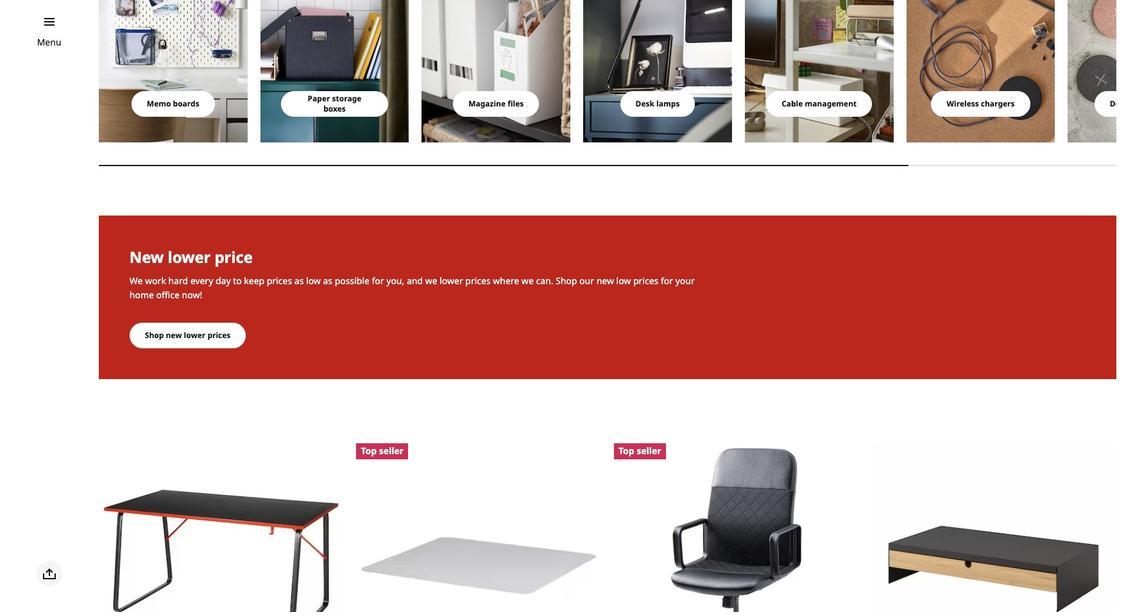 Task type: describe. For each thing, give the bounding box(es) containing it.
lamps
[[657, 98, 680, 109]]

2 low from the left
[[617, 275, 631, 287]]

desk lamps
[[636, 98, 680, 109]]

shop new lower prices button
[[130, 323, 246, 348]]

now!
[[182, 289, 202, 301]]

magazine files button
[[453, 91, 539, 117]]

1 low from the left
[[306, 275, 321, 287]]

lower inside we work hard every day to keep prices as low as possible for you, and we lower prices where we can. shop our new low prices for your home office now!
[[440, 275, 463, 287]]

prices right keep
[[267, 275, 292, 287]]

new inside button
[[166, 330, 182, 341]]

1 top seller link from the left
[[357, 443, 601, 612]]

wireless chargers
[[947, 98, 1015, 109]]

magazine files
[[469, 98, 524, 109]]

price
[[215, 246, 253, 268]]

three wireless chargers sitting on a counter, they're pink, blue and black image
[[1069, 0, 1143, 142]]

elloven monitor stand with drawer, anthracite image
[[872, 443, 1117, 612]]

home
[[130, 289, 154, 301]]

and
[[407, 275, 423, 287]]

wireless chargers button
[[932, 91, 1031, 117]]

a blue paper storage box with the lid off and books leaned up against it image
[[260, 0, 409, 142]]

paper storage boxes list item
[[260, 0, 409, 142]]

where
[[493, 275, 520, 287]]

top seller for kolon floor protector, 47 1/4x39 3/8 " image
[[361, 445, 404, 457]]

magazine
[[469, 98, 506, 109]]

boards
[[173, 98, 199, 109]]

1 as from the left
[[295, 275, 304, 287]]

keep
[[244, 275, 265, 287]]

shop inside button
[[145, 330, 164, 341]]

2 we from the left
[[522, 275, 534, 287]]

top seller for renberget swivel chair, bomstad black image
[[619, 445, 662, 457]]

2 top seller link from the left
[[614, 443, 859, 612]]

desk for desk lamps
[[636, 98, 655, 109]]

menu
[[37, 36, 61, 48]]

cable
[[782, 98, 803, 109]]

to
[[233, 275, 242, 287]]

our
[[580, 275, 594, 287]]

a white cable box tucked behind a monitor screen with a cord hanging out of it image
[[745, 0, 894, 142]]

new inside we work hard every day to keep prices as low as possible for you, and we lower prices where we can. shop our new low prices for your home office now!
[[597, 275, 614, 287]]

a wireless charger cable sitting on top of a corkboard with two pencils lying beside it image
[[907, 0, 1056, 142]]

a white memo board hanging above a white micke desk with purple headphones and blue baskets clipped to it, along with various pictures hung up image
[[99, 0, 248, 142]]

three tjena magazine files in a bookshelf and one with recipes and a baking sticker on the front of it image
[[422, 0, 571, 142]]

desk acc button
[[1095, 91, 1143, 117]]

paper storage boxes button
[[281, 91, 389, 117]]

day
[[216, 275, 231, 287]]

seller for second top seller link
[[637, 445, 662, 457]]

prices left "your" at the top right of page
[[634, 275, 659, 287]]

we work hard every day to keep prices as low as possible for you, and we lower prices where we can. shop our new low prices for your home office now!
[[130, 275, 695, 301]]

desk lamps button
[[621, 91, 696, 117]]

memo boards
[[147, 98, 199, 109]]

2 as from the left
[[323, 275, 333, 287]]

kolon floor protector, 47 1/4x39 3/8 " image
[[357, 443, 601, 612]]

lower inside the shop new lower prices button
[[184, 330, 206, 341]]

menu button
[[37, 35, 61, 49]]

shop new lower prices
[[145, 330, 231, 341]]

desk acc list item
[[1069, 0, 1143, 142]]

wireless chargers list item
[[907, 0, 1056, 142]]

cable management button
[[767, 91, 873, 117]]



Task type: locate. For each thing, give the bounding box(es) containing it.
memo boards button
[[131, 91, 215, 117]]

possible
[[335, 275, 370, 287]]

we left can.
[[522, 275, 534, 287]]

desk left lamps
[[636, 98, 655, 109]]

1 for from the left
[[372, 275, 384, 287]]

every
[[191, 275, 213, 287]]

1 vertical spatial new
[[166, 330, 182, 341]]

1 horizontal spatial top
[[619, 445, 635, 457]]

prices
[[267, 275, 292, 287], [466, 275, 491, 287], [634, 275, 659, 287], [208, 330, 231, 341]]

new down office
[[166, 330, 182, 341]]

1 desk from the left
[[636, 98, 655, 109]]

new lower price
[[130, 246, 253, 268]]

chargers
[[981, 98, 1015, 109]]

desk inside list item
[[636, 98, 655, 109]]

renberget swivel chair, bomstad black image
[[614, 443, 859, 612]]

we
[[425, 275, 438, 287], [522, 275, 534, 287]]

low
[[306, 275, 321, 287], [617, 275, 631, 287]]

1 top from the left
[[361, 445, 377, 457]]

for left "your" at the top right of page
[[661, 275, 673, 287]]

lower down now!
[[184, 330, 206, 341]]

prices down day
[[208, 330, 231, 341]]

0 horizontal spatial new
[[166, 330, 182, 341]]

top for second top seller link
[[619, 445, 635, 457]]

1 top seller from the left
[[361, 445, 404, 457]]

lower up hard
[[168, 246, 211, 268]]

1 horizontal spatial shop
[[556, 275, 577, 287]]

we right "and"
[[425, 275, 438, 287]]

as left "possible" on the left top
[[323, 275, 333, 287]]

desk for desk acc
[[1111, 98, 1129, 109]]

shop inside we work hard every day to keep prices as low as possible for you, and we lower prices where we can. shop our new low prices for your home office now!
[[556, 275, 577, 287]]

hard
[[169, 275, 188, 287]]

your
[[676, 275, 695, 287]]

2 vertical spatial lower
[[184, 330, 206, 341]]

scrollbar
[[99, 158, 1117, 173]]

2 top from the left
[[619, 445, 635, 457]]

2 for from the left
[[661, 275, 673, 287]]

new right our
[[597, 275, 614, 287]]

top seller
[[361, 445, 404, 457], [619, 445, 662, 457]]

0 vertical spatial new
[[597, 275, 614, 287]]

0 horizontal spatial low
[[306, 275, 321, 287]]

1 horizontal spatial new
[[597, 275, 614, 287]]

0 horizontal spatial seller
[[379, 445, 404, 457]]

1 horizontal spatial seller
[[637, 445, 662, 457]]

seller
[[379, 445, 404, 457], [637, 445, 662, 457]]

office
[[156, 289, 180, 301]]

paper
[[308, 93, 330, 104]]

0 horizontal spatial top seller
[[361, 445, 404, 457]]

desk lamps list item
[[584, 0, 732, 142]]

prices left where
[[466, 275, 491, 287]]

0 horizontal spatial shop
[[145, 330, 164, 341]]

low right our
[[617, 275, 631, 287]]

cable management list item
[[745, 0, 894, 142]]

boxes
[[324, 103, 346, 114]]

0 vertical spatial shop
[[556, 275, 577, 287]]

top seller link
[[357, 443, 601, 612], [614, 443, 859, 612]]

seller for 1st top seller link from the left
[[379, 445, 404, 457]]

you,
[[387, 275, 405, 287]]

management
[[805, 98, 857, 109]]

we
[[130, 275, 143, 287]]

as
[[295, 275, 304, 287], [323, 275, 333, 287]]

wireless
[[947, 98, 979, 109]]

lower
[[168, 246, 211, 268], [440, 275, 463, 287], [184, 330, 206, 341]]

new
[[130, 246, 164, 268]]

1 horizontal spatial low
[[617, 275, 631, 287]]

low left "possible" on the left top
[[306, 275, 321, 287]]

as right keep
[[295, 275, 304, 287]]

desk inside list item
[[1111, 98, 1129, 109]]

storage
[[332, 93, 362, 104]]

0 horizontal spatial as
[[295, 275, 304, 287]]

1 horizontal spatial we
[[522, 275, 534, 287]]

desk
[[636, 98, 655, 109], [1111, 98, 1129, 109]]

shop left our
[[556, 275, 577, 287]]

work
[[145, 275, 166, 287]]

1 vertical spatial lower
[[440, 275, 463, 287]]

can.
[[536, 275, 554, 287]]

0 horizontal spatial for
[[372, 275, 384, 287]]

paper storage boxes
[[308, 93, 362, 114]]

desk left acc
[[1111, 98, 1129, 109]]

shop down the home
[[145, 330, 164, 341]]

top
[[361, 445, 377, 457], [619, 445, 635, 457]]

0 vertical spatial lower
[[168, 246, 211, 268]]

files
[[508, 98, 524, 109]]

new
[[597, 275, 614, 287], [166, 330, 182, 341]]

for
[[372, 275, 384, 287], [661, 275, 673, 287]]

huvudspelare gaming desk, black, 55 1/8x31 1/2 " image
[[99, 443, 344, 612]]

desk acc
[[1111, 98, 1143, 109]]

cable management
[[782, 98, 857, 109]]

2 seller from the left
[[637, 445, 662, 457]]

0 horizontal spatial top seller link
[[357, 443, 601, 612]]

0 horizontal spatial top
[[361, 445, 377, 457]]

memo boards list item
[[99, 0, 248, 142]]

0 horizontal spatial we
[[425, 275, 438, 287]]

1 horizontal spatial top seller
[[619, 445, 662, 457]]

1 horizontal spatial as
[[323, 275, 333, 287]]

memo
[[147, 98, 171, 109]]

top for 1st top seller link from the left
[[361, 445, 377, 457]]

magazine files list item
[[422, 0, 571, 142]]

lower right "and"
[[440, 275, 463, 287]]

1 we from the left
[[425, 275, 438, 287]]

1 seller from the left
[[379, 445, 404, 457]]

2 desk from the left
[[1111, 98, 1129, 109]]

1 horizontal spatial for
[[661, 275, 673, 287]]

2 top seller from the left
[[619, 445, 662, 457]]

1 horizontal spatial top seller link
[[614, 443, 859, 612]]

1 horizontal spatial desk
[[1111, 98, 1129, 109]]

acc
[[1131, 98, 1143, 109]]

shop
[[556, 275, 577, 287], [145, 330, 164, 341]]

0 horizontal spatial desk
[[636, 98, 655, 109]]

a black hårte led work lamp sitting on top of a blue desk and lit up next to a monitor screen and keyboard image
[[584, 0, 732, 142]]

1 vertical spatial shop
[[145, 330, 164, 341]]

prices inside button
[[208, 330, 231, 341]]

for left you,
[[372, 275, 384, 287]]



Task type: vqa. For each thing, say whether or not it's contained in the screenshot.
Children's Sleep buying guide
no



